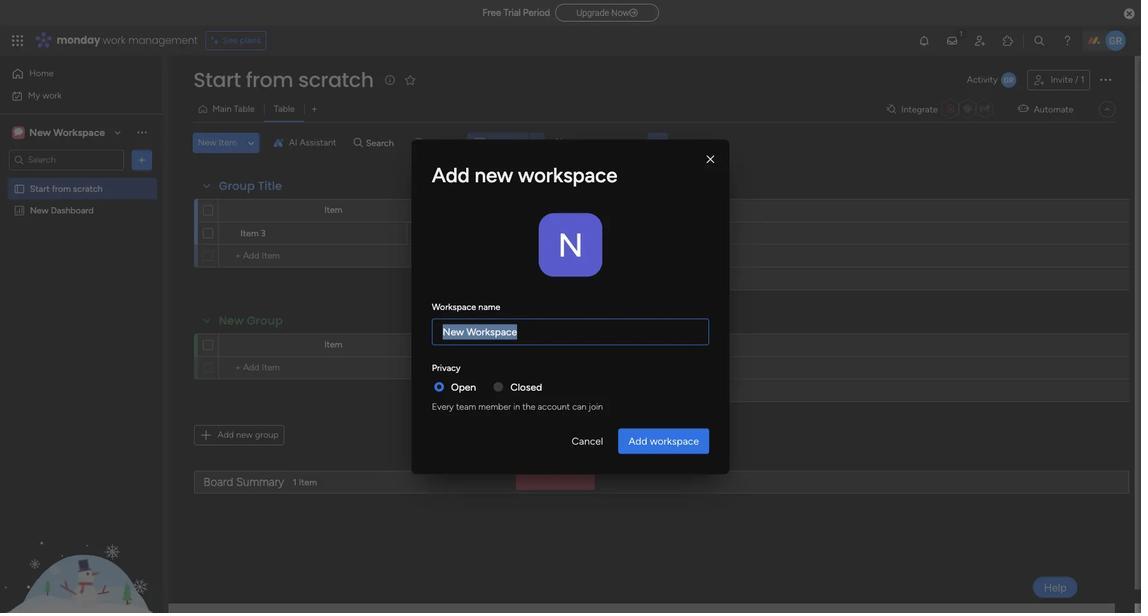 Task type: vqa. For each thing, say whether or not it's contained in the screenshot.
topmost automations
no



Task type: describe. For each thing, give the bounding box(es) containing it.
0 vertical spatial group
[[219, 178, 255, 194]]

cancel button
[[562, 429, 613, 454]]

in
[[513, 401, 520, 412]]

my
[[28, 90, 40, 101]]

workspace image for workspace icon
[[14, 126, 23, 140]]

activity button
[[962, 70, 1022, 90]]

dapulse integrations image
[[887, 105, 896, 114]]

table inside 'button'
[[274, 104, 295, 114]]

see plans button
[[205, 31, 267, 50]]

title
[[258, 178, 282, 194]]

autopilot image
[[1018, 101, 1029, 117]]

workspace selection element
[[12, 125, 107, 140]]

closed button
[[510, 380, 542, 395]]

0 vertical spatial scratch
[[298, 66, 374, 94]]

person inside field
[[466, 340, 493, 351]]

invite
[[1051, 74, 1073, 85]]

status field for new group
[[539, 339, 571, 353]]

period
[[523, 7, 550, 18]]

filter
[[490, 138, 510, 149]]

lottie animation image
[[0, 485, 162, 614]]

arrow down image
[[529, 135, 544, 151]]

0 horizontal spatial start
[[30, 184, 50, 194]]

work for my
[[42, 90, 62, 101]]

team
[[456, 401, 476, 412]]

every
[[432, 401, 454, 412]]

1 inside button
[[1081, 74, 1085, 85]]

integrate
[[901, 104, 938, 115]]

invite / 1
[[1051, 74, 1085, 85]]

main table button
[[193, 99, 264, 120]]

Search in workspace field
[[27, 153, 106, 167]]

status for group title
[[542, 205, 568, 216]]

item 3
[[240, 228, 266, 239]]

new for new dashboard
[[30, 205, 49, 216]]

hide button
[[597, 133, 644, 153]]

help image
[[1061, 34, 1074, 47]]

now
[[611, 8, 629, 18]]

open
[[451, 381, 476, 393]]

add for add workspace
[[629, 435, 647, 447]]

assistant
[[300, 137, 336, 148]]

closed
[[510, 381, 542, 393]]

member
[[478, 401, 511, 412]]

group
[[255, 430, 279, 441]]

start from scratch inside list box
[[30, 184, 103, 194]]

workspace inside heading
[[518, 163, 617, 187]]

Workspace name field
[[432, 319, 709, 345]]

public board image
[[13, 183, 25, 195]]

select product image
[[11, 34, 24, 47]]

monday work management
[[57, 33, 198, 48]]

add view image
[[312, 105, 317, 114]]

privacy heading
[[432, 361, 461, 375]]

add for add new group
[[218, 430, 234, 441]]

summary
[[236, 475, 284, 489]]

plans
[[240, 35, 261, 46]]

board summary
[[204, 475, 284, 489]]

v2 search image
[[354, 136, 363, 150]]

sort
[[568, 138, 585, 149]]

workspace name
[[432, 301, 500, 312]]

show board description image
[[383, 74, 398, 87]]

search everything image
[[1033, 34, 1046, 47]]

new for group
[[236, 430, 253, 441]]

Start from scratch field
[[190, 66, 377, 94]]

item inside button
[[219, 137, 237, 148]]

workspace name heading
[[432, 300, 500, 314]]

add new workspace heading
[[432, 160, 709, 190]]

new workspace button
[[9, 122, 127, 143]]

add workspace button
[[618, 429, 709, 454]]

scratch inside list box
[[73, 184, 103, 194]]

invite members image
[[974, 34, 987, 47]]

help button
[[1033, 578, 1078, 599]]

cancel
[[572, 435, 603, 447]]

free trial period
[[482, 7, 550, 18]]

join
[[589, 401, 603, 412]]

account
[[538, 401, 570, 412]]

2
[[518, 138, 523, 149]]

open button
[[451, 380, 476, 395]]

status field for group title
[[539, 204, 571, 218]]

ai assistant
[[289, 137, 336, 148]]

n button
[[539, 213, 602, 277]]

1 horizontal spatial start from scratch
[[193, 66, 374, 94]]

new dashboard
[[30, 205, 94, 216]]

lottie animation element
[[0, 485, 162, 614]]

Person field
[[462, 339, 496, 353]]

ai logo image
[[274, 138, 284, 148]]

see plans
[[222, 35, 261, 46]]

public dashboard image
[[13, 204, 25, 217]]

1 image
[[955, 26, 967, 40]]

1 vertical spatial group
[[247, 313, 283, 329]]

dapulse close image
[[1124, 8, 1135, 20]]

main
[[212, 104, 232, 114]]

date
[[635, 340, 653, 351]]

upgrade now
[[576, 8, 629, 18]]

dapulse rightstroke image
[[629, 8, 638, 18]]



Task type: locate. For each thing, give the bounding box(es) containing it.
automate
[[1034, 104, 1074, 115]]

upgrade now link
[[555, 4, 659, 21]]

workspace image
[[12, 126, 25, 140]]

1 right invite at the top
[[1081, 74, 1085, 85]]

board
[[204, 475, 233, 489]]

new inside button
[[198, 137, 216, 148]]

new for workspace
[[475, 163, 513, 187]]

add inside heading
[[432, 163, 470, 187]]

table right "main"
[[234, 104, 255, 114]]

person left filter
[[428, 138, 456, 149]]

1 status from the top
[[542, 205, 568, 216]]

angle down image
[[248, 138, 254, 148]]

start from scratch up new dashboard
[[30, 184, 103, 194]]

status field up stuck
[[539, 204, 571, 218]]

/ right invite at the top
[[1075, 74, 1079, 85]]

work right my
[[42, 90, 62, 101]]

1 horizontal spatial 1
[[1081, 74, 1085, 85]]

1 vertical spatial scratch
[[73, 184, 103, 194]]

new left group
[[236, 430, 253, 441]]

0 vertical spatial from
[[246, 66, 293, 94]]

add for add new workspace
[[432, 163, 470, 187]]

0 vertical spatial workspace
[[53, 126, 105, 138]]

0 horizontal spatial /
[[513, 138, 516, 149]]

1 vertical spatial person
[[466, 340, 493, 351]]

1 horizontal spatial work
[[103, 33, 126, 48]]

new down filter
[[475, 163, 513, 187]]

new inside field
[[219, 313, 244, 329]]

start right public board image
[[30, 184, 50, 194]]

privacy element
[[432, 380, 709, 413]]

new for new item
[[198, 137, 216, 148]]

scratch up dashboard
[[73, 184, 103, 194]]

person down name
[[466, 340, 493, 351]]

1 horizontal spatial workspace image
[[539, 213, 602, 277]]

hide
[[617, 138, 636, 149]]

item
[[219, 137, 237, 148], [324, 205, 342, 216], [240, 228, 259, 239], [324, 340, 342, 350], [299, 477, 317, 488]]

status for new group
[[542, 340, 568, 351]]

the
[[522, 401, 535, 412]]

0 horizontal spatial table
[[234, 104, 255, 114]]

person inside popup button
[[428, 138, 456, 149]]

see
[[222, 35, 238, 46]]

add inside button
[[629, 435, 647, 447]]

1 table from the left
[[234, 104, 255, 114]]

1 status field from the top
[[539, 204, 571, 218]]

0 horizontal spatial person
[[428, 138, 456, 149]]

2 horizontal spatial add
[[629, 435, 647, 447]]

work right monday on the left top
[[103, 33, 126, 48]]

table button
[[264, 99, 304, 120]]

1 horizontal spatial scratch
[[298, 66, 374, 94]]

1 vertical spatial status field
[[539, 339, 571, 353]]

person
[[428, 138, 456, 149], [466, 340, 493, 351]]

ai
[[289, 137, 297, 148]]

0 horizontal spatial work
[[42, 90, 62, 101]]

0 vertical spatial new
[[475, 163, 513, 187]]

status up closed
[[542, 340, 568, 351]]

workspace
[[53, 126, 105, 138], [432, 301, 476, 312]]

free
[[482, 7, 501, 18]]

add workspace
[[629, 435, 699, 447]]

workspace left name
[[432, 301, 476, 312]]

0 vertical spatial status
[[542, 205, 568, 216]]

workspace image containing n
[[539, 213, 602, 277]]

n
[[558, 225, 583, 265]]

0 vertical spatial /
[[1075, 74, 1079, 85]]

workspace inside heading
[[432, 301, 476, 312]]

home button
[[8, 64, 137, 84]]

1 horizontal spatial /
[[1075, 74, 1079, 85]]

1 horizontal spatial new
[[475, 163, 513, 187]]

table down start from scratch 'field'
[[274, 104, 295, 114]]

from inside list box
[[52, 184, 71, 194]]

scratch
[[298, 66, 374, 94], [73, 184, 103, 194]]

apps image
[[1002, 34, 1015, 47]]

every team member in the account can join
[[432, 401, 603, 412]]

0 vertical spatial workspace
[[518, 163, 617, 187]]

add left group
[[218, 430, 234, 441]]

upgrade
[[576, 8, 609, 18]]

Status field
[[539, 204, 571, 218], [539, 339, 571, 353]]

close image
[[707, 155, 714, 164]]

1 horizontal spatial from
[[246, 66, 293, 94]]

1 vertical spatial workspace
[[650, 435, 699, 447]]

1 vertical spatial workspace image
[[539, 213, 602, 277]]

Group Title field
[[216, 178, 285, 195]]

1 vertical spatial /
[[513, 138, 516, 149]]

add down person popup button
[[432, 163, 470, 187]]

/
[[1075, 74, 1079, 85], [513, 138, 516, 149]]

greg robinson image
[[1105, 31, 1126, 51]]

new for new workspace
[[29, 126, 51, 138]]

notifications image
[[918, 34, 931, 47]]

0 horizontal spatial scratch
[[73, 184, 103, 194]]

/ for 2
[[513, 138, 516, 149]]

2 status field from the top
[[539, 339, 571, 353]]

name
[[478, 301, 500, 312]]

privacy
[[432, 363, 461, 373]]

1 vertical spatial 1
[[293, 477, 297, 488]]

1 horizontal spatial workspace
[[432, 301, 476, 312]]

start from scratch
[[193, 66, 374, 94], [30, 184, 103, 194]]

0 horizontal spatial new
[[236, 430, 253, 441]]

3
[[261, 228, 266, 239]]

New Group field
[[216, 313, 286, 329]]

1 horizontal spatial table
[[274, 104, 295, 114]]

1 horizontal spatial add
[[432, 163, 470, 187]]

1 vertical spatial new
[[236, 430, 253, 441]]

work inside button
[[42, 90, 62, 101]]

status up stuck
[[542, 205, 568, 216]]

my work
[[28, 90, 62, 101]]

add new group
[[218, 430, 279, 441]]

new
[[29, 126, 51, 138], [198, 137, 216, 148], [30, 205, 49, 216], [219, 313, 244, 329]]

list box containing start from scratch
[[0, 176, 162, 393]]

new
[[475, 163, 513, 187], [236, 430, 253, 441]]

0 vertical spatial start
[[193, 66, 241, 94]]

my work button
[[8, 86, 137, 106]]

start up "main"
[[193, 66, 241, 94]]

dashboard
[[51, 205, 94, 216]]

table inside button
[[234, 104, 255, 114]]

list box
[[0, 176, 162, 393]]

Date field
[[631, 339, 657, 353]]

start
[[193, 66, 241, 94], [30, 184, 50, 194]]

status
[[542, 205, 568, 216], [542, 340, 568, 351]]

1 vertical spatial status
[[542, 340, 568, 351]]

add inside button
[[218, 430, 234, 441]]

trial
[[504, 7, 521, 18]]

collapse board header image
[[1102, 104, 1112, 114]]

new item
[[198, 137, 237, 148]]

new workspace
[[29, 126, 105, 138]]

/ inside button
[[1075, 74, 1079, 85]]

0 vertical spatial work
[[103, 33, 126, 48]]

ai assistant button
[[269, 133, 341, 153]]

1 horizontal spatial workspace
[[650, 435, 699, 447]]

1
[[1081, 74, 1085, 85], [293, 477, 297, 488]]

workspace up search in workspace field
[[53, 126, 105, 138]]

/ for 1
[[1075, 74, 1079, 85]]

home
[[29, 68, 54, 79]]

sort button
[[548, 133, 593, 153]]

0 vertical spatial workspace image
[[14, 126, 23, 140]]

/ left 2 on the top
[[513, 138, 516, 149]]

1 item
[[293, 477, 317, 488]]

new for new group
[[219, 313, 244, 329]]

add right cancel
[[629, 435, 647, 447]]

monday
[[57, 33, 100, 48]]

main table
[[212, 104, 255, 114]]

2 status from the top
[[542, 340, 568, 351]]

workspace image inside "element"
[[14, 126, 23, 140]]

1 vertical spatial work
[[42, 90, 62, 101]]

0 horizontal spatial start from scratch
[[30, 184, 103, 194]]

new inside workspace selection "element"
[[29, 126, 51, 138]]

filter / 2
[[490, 138, 523, 149]]

1 right summary
[[293, 477, 297, 488]]

person button
[[408, 133, 463, 153]]

workspace inside button
[[650, 435, 699, 447]]

workspace
[[518, 163, 617, 187], [650, 435, 699, 447]]

0 horizontal spatial workspace
[[518, 163, 617, 187]]

0 vertical spatial status field
[[539, 204, 571, 218]]

0 horizontal spatial 1
[[293, 477, 297, 488]]

new inside heading
[[475, 163, 513, 187]]

new item button
[[193, 133, 242, 153]]

1 horizontal spatial person
[[466, 340, 493, 351]]

1 vertical spatial workspace
[[432, 301, 476, 312]]

add
[[432, 163, 470, 187], [218, 430, 234, 441], [629, 435, 647, 447]]

group title
[[219, 178, 282, 194]]

new inside button
[[236, 430, 253, 441]]

workspace image for n popup button
[[539, 213, 602, 277]]

0 horizontal spatial workspace image
[[14, 126, 23, 140]]

activity
[[967, 74, 998, 85]]

workspace inside "element"
[[53, 126, 105, 138]]

0 vertical spatial start from scratch
[[193, 66, 374, 94]]

1 horizontal spatial start
[[193, 66, 241, 94]]

start from scratch up the table 'button'
[[193, 66, 374, 94]]

from
[[246, 66, 293, 94], [52, 184, 71, 194]]

Search field
[[363, 134, 401, 152]]

stuck
[[544, 228, 566, 239]]

help
[[1044, 582, 1067, 594]]

group
[[219, 178, 255, 194], [247, 313, 283, 329]]

inbox image
[[946, 34, 959, 47]]

from up new dashboard
[[52, 184, 71, 194]]

table
[[234, 104, 255, 114], [274, 104, 295, 114]]

work for monday
[[103, 33, 126, 48]]

option
[[0, 177, 162, 180]]

0 horizontal spatial add
[[218, 430, 234, 441]]

add new group button
[[194, 426, 284, 446]]

add to favorites image
[[404, 73, 417, 86]]

0 horizontal spatial from
[[52, 184, 71, 194]]

can
[[572, 401, 586, 412]]

1 vertical spatial start
[[30, 184, 50, 194]]

0 vertical spatial 1
[[1081, 74, 1085, 85]]

scratch up add view icon
[[298, 66, 374, 94]]

1 vertical spatial start from scratch
[[30, 184, 103, 194]]

add new workspace
[[432, 163, 617, 187]]

workspace image
[[14, 126, 23, 140], [539, 213, 602, 277]]

0 horizontal spatial workspace
[[53, 126, 105, 138]]

new group
[[219, 313, 283, 329]]

2 table from the left
[[274, 104, 295, 114]]

management
[[128, 33, 198, 48]]

0 vertical spatial person
[[428, 138, 456, 149]]

from up the table 'button'
[[246, 66, 293, 94]]

1 vertical spatial from
[[52, 184, 71, 194]]

invite / 1 button
[[1027, 70, 1090, 90]]

status field up closed
[[539, 339, 571, 353]]



